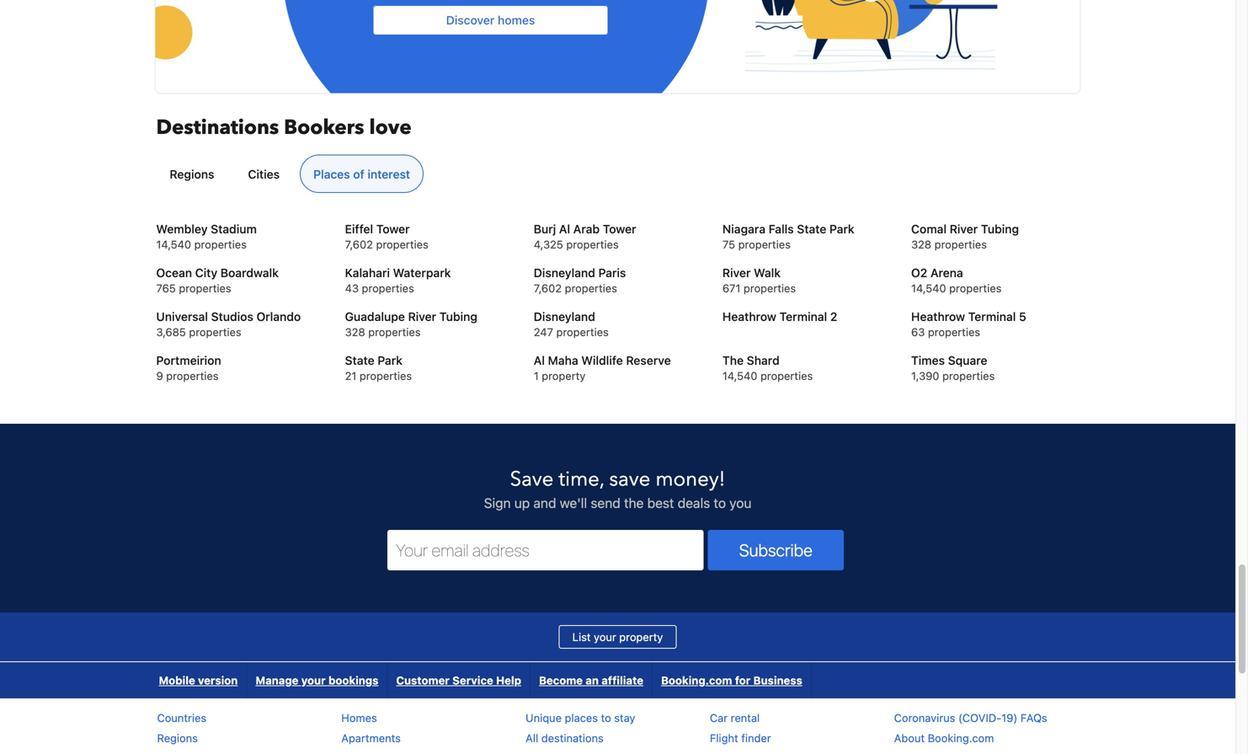 Task type: describe. For each thing, give the bounding box(es) containing it.
disneyland link
[[534, 308, 702, 325]]

niagara
[[723, 222, 766, 236]]

countries regions
[[157, 712, 207, 744]]

affiliate
[[602, 674, 644, 687]]

heathrow terminal 5 63 properties
[[912, 310, 1027, 338]]

tab list containing regions
[[150, 155, 1080, 194]]

booking.com inside booking.com for business link
[[661, 674, 733, 687]]

property inside al maha wildlife reserve 1 property
[[542, 369, 586, 382]]

car rental flight finder
[[710, 712, 772, 744]]

city
[[195, 266, 218, 280]]

places
[[565, 712, 598, 724]]

about
[[895, 732, 925, 744]]

328 for comal river tubing
[[912, 238, 932, 251]]

paris
[[599, 266, 626, 280]]

to inside 'unique places to stay all destinations'
[[601, 712, 612, 724]]

niagara falls state park link
[[723, 221, 891, 238]]

portmeirion link
[[156, 352, 324, 369]]

up
[[515, 495, 530, 511]]

destinations bookers love
[[156, 114, 412, 142]]

park inside state park 21 properties
[[378, 353, 403, 367]]

park inside niagara falls state park 75 properties
[[830, 222, 855, 236]]

guadalupe river tubing 328 properties
[[345, 310, 478, 338]]

wembley stadium link
[[156, 221, 324, 238]]

guadalupe
[[345, 310, 405, 324]]

flight finder link
[[710, 732, 772, 744]]

765
[[156, 282, 176, 294]]

al inside al maha wildlife reserve 1 property
[[534, 353, 545, 367]]

regions button
[[156, 155, 228, 193]]

wildlife
[[582, 353, 623, 367]]

booking.com for business link
[[653, 662, 811, 699]]

customer service help
[[396, 674, 522, 687]]

4,325
[[534, 238, 564, 251]]

an
[[586, 674, 599, 687]]

send
[[591, 495, 621, 511]]

o2 arena link
[[912, 265, 1080, 281]]

property inside save time, save money! footer
[[620, 631, 663, 643]]

square
[[949, 353, 988, 367]]

heathrow terminal 2
[[723, 310, 838, 324]]

7,602 for eiffel tower
[[345, 238, 373, 251]]

properties inside the guadalupe river tubing 328 properties
[[368, 326, 421, 338]]

kalahari waterpark link
[[345, 265, 513, 281]]

cities
[[248, 167, 280, 181]]

deals
[[678, 495, 711, 511]]

unique places to stay all destinations
[[526, 712, 636, 744]]

7,602 for disneyland paris
[[534, 282, 562, 294]]

properties inside portmeirion 9 properties
[[166, 369, 219, 382]]

discover homes
[[446, 13, 535, 27]]

14,540 for the
[[723, 369, 758, 382]]

save time, save money! footer
[[0, 423, 1236, 754]]

cities button
[[235, 155, 293, 193]]

state park link
[[345, 352, 513, 369]]

car
[[710, 712, 728, 724]]

booking.com for business
[[661, 674, 803, 687]]

burj
[[534, 222, 556, 236]]

places of interest
[[314, 167, 410, 181]]

arena
[[931, 266, 964, 280]]

discover
[[446, 13, 495, 27]]

unique places to stay link
[[526, 712, 636, 724]]

places of interest button
[[300, 155, 424, 193]]

heathrow for heathrow terminal 2
[[723, 310, 777, 324]]

properties inside universal studios orlando 3,685 properties
[[189, 326, 242, 338]]

homes link
[[342, 712, 377, 724]]

navigation inside save time, save money! footer
[[150, 662, 812, 699]]

o2
[[912, 266, 928, 280]]

terminal for 2
[[780, 310, 828, 324]]

service
[[453, 674, 494, 687]]

2
[[831, 310, 838, 324]]

671
[[723, 282, 741, 294]]

regions inside button
[[170, 167, 214, 181]]

save time, save money! sign up and we'll send the best deals to you
[[484, 466, 752, 511]]

14,540 for wembley
[[156, 238, 191, 251]]

properties inside river walk 671 properties
[[744, 282, 796, 294]]

customer service help link
[[388, 662, 530, 699]]

mobile version
[[159, 674, 238, 687]]

wembley
[[156, 222, 208, 236]]

mobile
[[159, 674, 195, 687]]

guadalupe river tubing link
[[345, 308, 513, 325]]

tubing for comal river tubing
[[982, 222, 1020, 236]]

properties inside the shard 14,540 properties
[[761, 369, 813, 382]]

properties inside times square 1,390 properties
[[943, 369, 995, 382]]

properties inside o2 arena 14,540 properties
[[950, 282, 1002, 294]]

discover homes link
[[139, 0, 1081, 164]]

portmeirion
[[156, 353, 221, 367]]

ocean city boardwalk link
[[156, 265, 324, 281]]

bookings
[[329, 674, 379, 687]]

version
[[198, 674, 238, 687]]

river inside river walk 671 properties
[[723, 266, 751, 280]]

list your property link
[[559, 625, 677, 649]]

your for list
[[594, 631, 617, 643]]

terminal for 5
[[969, 310, 1016, 324]]

walk
[[754, 266, 781, 280]]

car rental link
[[710, 712, 760, 724]]

properties inside ocean city boardwalk 765 properties
[[179, 282, 231, 294]]

studios
[[211, 310, 254, 324]]

disneyland for 247
[[534, 310, 596, 324]]

properties inside disneyland paris 7,602 properties
[[565, 282, 618, 294]]

5
[[1020, 310, 1027, 324]]

all
[[526, 732, 539, 744]]

state inside niagara falls state park 75 properties
[[797, 222, 827, 236]]

become an affiliate
[[539, 674, 644, 687]]

o2 arena 14,540 properties
[[912, 266, 1002, 294]]

times square 1,390 properties
[[912, 353, 995, 382]]

places
[[314, 167, 350, 181]]

63
[[912, 326, 925, 338]]

properties inside kalahari waterpark 43 properties
[[362, 282, 414, 294]]

heathrow for heathrow terminal 5 63 properties
[[912, 310, 966, 324]]

homes
[[498, 13, 535, 27]]

1,390
[[912, 369, 940, 382]]

interest
[[368, 167, 410, 181]]



Task type: locate. For each thing, give the bounding box(es) containing it.
al maha wildlife reserve 1 property
[[534, 353, 671, 382]]

properties down o2 arena link at the top of page
[[950, 282, 1002, 294]]

to
[[714, 495, 726, 511], [601, 712, 612, 724]]

14,540 inside wembley stadium 14,540 properties
[[156, 238, 191, 251]]

tower inside eiffel tower 7,602 properties
[[376, 222, 410, 236]]

tower right "arab" at left
[[603, 222, 637, 236]]

tubing for guadalupe river tubing
[[440, 310, 478, 324]]

0 vertical spatial your
[[594, 631, 617, 643]]

state
[[797, 222, 827, 236], [345, 353, 375, 367]]

tubing inside the guadalupe river tubing 328 properties
[[440, 310, 478, 324]]

tower
[[376, 222, 410, 236], [603, 222, 637, 236]]

0 vertical spatial 14,540
[[156, 238, 191, 251]]

14,540 inside the shard 14,540 properties
[[723, 369, 758, 382]]

properties inside comal river tubing 328 properties
[[935, 238, 987, 251]]

save
[[610, 466, 651, 493]]

to left you
[[714, 495, 726, 511]]

2 horizontal spatial 14,540
[[912, 282, 947, 294]]

tubing up o2 arena link at the top of page
[[982, 222, 1020, 236]]

1 vertical spatial property
[[620, 631, 663, 643]]

properties down guadalupe
[[368, 326, 421, 338]]

1 horizontal spatial river
[[723, 266, 751, 280]]

14,540
[[156, 238, 191, 251], [912, 282, 947, 294], [723, 369, 758, 382]]

1 horizontal spatial heathrow
[[912, 310, 966, 324]]

list your property
[[573, 631, 663, 643]]

kalahari
[[345, 266, 390, 280]]

75
[[723, 238, 736, 251]]

0 vertical spatial park
[[830, 222, 855, 236]]

3,685
[[156, 326, 186, 338]]

1 horizontal spatial 7,602
[[534, 282, 562, 294]]

0 vertical spatial 7,602
[[345, 238, 373, 251]]

shard
[[747, 353, 780, 367]]

property
[[542, 369, 586, 382], [620, 631, 663, 643]]

7,602 up disneyland 247 properties
[[534, 282, 562, 294]]

the shard 14,540 properties
[[723, 353, 813, 382]]

properties inside heathrow terminal 5 63 properties
[[928, 326, 981, 338]]

and
[[534, 495, 557, 511]]

we'll
[[560, 495, 587, 511]]

disneyland paris link
[[534, 265, 702, 281]]

for
[[735, 674, 751, 687]]

apartments
[[342, 732, 401, 744]]

river
[[950, 222, 979, 236], [723, 266, 751, 280], [408, 310, 437, 324]]

1
[[534, 369, 539, 382]]

disneyland up 247
[[534, 310, 596, 324]]

properties inside state park 21 properties
[[360, 369, 412, 382]]

1 horizontal spatial 328
[[912, 238, 932, 251]]

love
[[369, 114, 412, 142]]

times
[[912, 353, 945, 367]]

heathrow
[[723, 310, 777, 324], [912, 310, 966, 324]]

properties inside burj al arab tower 4,325 properties
[[567, 238, 619, 251]]

2 vertical spatial 14,540
[[723, 369, 758, 382]]

1 horizontal spatial tubing
[[982, 222, 1020, 236]]

your inside navigation
[[301, 674, 326, 687]]

times square link
[[912, 352, 1080, 369]]

terminal inside heathrow terminal 5 63 properties
[[969, 310, 1016, 324]]

reserve
[[626, 353, 671, 367]]

al maha wildlife reserve link
[[534, 352, 702, 369]]

apartments link
[[342, 732, 401, 744]]

become an affiliate link
[[531, 662, 652, 699]]

al
[[559, 222, 571, 236], [534, 353, 545, 367]]

regions down destinations
[[170, 167, 214, 181]]

1 horizontal spatial your
[[594, 631, 617, 643]]

properties down portmeirion on the top left of page
[[166, 369, 219, 382]]

0 horizontal spatial 7,602
[[345, 238, 373, 251]]

0 vertical spatial property
[[542, 369, 586, 382]]

maha
[[548, 353, 579, 367]]

1 disneyland from the top
[[534, 266, 596, 280]]

1 horizontal spatial park
[[830, 222, 855, 236]]

the
[[624, 495, 644, 511]]

terminal inside 'link'
[[780, 310, 828, 324]]

0 horizontal spatial heathrow
[[723, 310, 777, 324]]

1 horizontal spatial al
[[559, 222, 571, 236]]

1 horizontal spatial property
[[620, 631, 663, 643]]

1 horizontal spatial booking.com
[[928, 732, 995, 744]]

properties down paris
[[565, 282, 618, 294]]

1 horizontal spatial to
[[714, 495, 726, 511]]

properties up the arena
[[935, 238, 987, 251]]

14,540 for o2
[[912, 282, 947, 294]]

disneyland inside disneyland paris 7,602 properties
[[534, 266, 596, 280]]

properties up the maha
[[557, 326, 609, 338]]

1 vertical spatial park
[[378, 353, 403, 367]]

property down the maha
[[542, 369, 586, 382]]

247
[[534, 326, 554, 338]]

disneyland 247 properties
[[534, 310, 609, 338]]

booking.com inside 'coronavirus (covid-19) faqs about booking.com'
[[928, 732, 995, 744]]

al up 1
[[534, 353, 545, 367]]

properties up square
[[928, 326, 981, 338]]

0 horizontal spatial 328
[[345, 326, 365, 338]]

1 horizontal spatial 14,540
[[723, 369, 758, 382]]

1 vertical spatial booking.com
[[928, 732, 995, 744]]

1 vertical spatial 328
[[345, 326, 365, 338]]

ocean
[[156, 266, 192, 280]]

14,540 down 'wembley'
[[156, 238, 191, 251]]

terminal left the 5
[[969, 310, 1016, 324]]

become
[[539, 674, 583, 687]]

river inside the guadalupe river tubing 328 properties
[[408, 310, 437, 324]]

state inside state park 21 properties
[[345, 353, 375, 367]]

heathrow inside heathrow terminal 5 63 properties
[[912, 310, 966, 324]]

tower right eiffel
[[376, 222, 410, 236]]

properties down city
[[179, 282, 231, 294]]

time,
[[559, 466, 605, 493]]

property up affiliate
[[620, 631, 663, 643]]

your for manage
[[301, 674, 326, 687]]

0 horizontal spatial park
[[378, 353, 403, 367]]

boardwalk
[[221, 266, 279, 280]]

1 vertical spatial tubing
[[440, 310, 478, 324]]

your right list
[[594, 631, 617, 643]]

river for guadalupe river tubing
[[408, 310, 437, 324]]

heathrow down 671
[[723, 310, 777, 324]]

0 vertical spatial 328
[[912, 238, 932, 251]]

7,602 inside eiffel tower 7,602 properties
[[345, 238, 373, 251]]

al right burj
[[559, 222, 571, 236]]

328 inside comal river tubing 328 properties
[[912, 238, 932, 251]]

river inside comal river tubing 328 properties
[[950, 222, 979, 236]]

1 heathrow from the left
[[723, 310, 777, 324]]

1 vertical spatial regions
[[157, 732, 198, 744]]

0 horizontal spatial state
[[345, 353, 375, 367]]

0 horizontal spatial to
[[601, 712, 612, 724]]

navigation containing mobile version
[[150, 662, 812, 699]]

river walk link
[[723, 265, 891, 281]]

0 horizontal spatial tower
[[376, 222, 410, 236]]

list
[[573, 631, 591, 643]]

destinations
[[156, 114, 279, 142]]

universal
[[156, 310, 208, 324]]

328 inside the guadalupe river tubing 328 properties
[[345, 326, 365, 338]]

properties down walk
[[744, 282, 796, 294]]

properties inside eiffel tower 7,602 properties
[[376, 238, 429, 251]]

328 down the comal
[[912, 238, 932, 251]]

falls
[[769, 222, 794, 236]]

disneyland down the 4,325
[[534, 266, 596, 280]]

disneyland
[[534, 266, 596, 280], [534, 310, 596, 324]]

properties down eiffel tower link
[[376, 238, 429, 251]]

1 vertical spatial disneyland
[[534, 310, 596, 324]]

0 vertical spatial al
[[559, 222, 571, 236]]

river walk 671 properties
[[723, 266, 796, 294]]

flight
[[710, 732, 739, 744]]

2 heathrow from the left
[[912, 310, 966, 324]]

1 vertical spatial 14,540
[[912, 282, 947, 294]]

faqs
[[1021, 712, 1048, 724]]

booking.com down coronavirus (covid-19) faqs link
[[928, 732, 995, 744]]

manage your bookings
[[256, 674, 379, 687]]

328 down guadalupe
[[345, 326, 365, 338]]

1 vertical spatial river
[[723, 266, 751, 280]]

river right the comal
[[950, 222, 979, 236]]

2 disneyland from the top
[[534, 310, 596, 324]]

328 for guadalupe river tubing
[[345, 326, 365, 338]]

7,602 inside disneyland paris 7,602 properties
[[534, 282, 562, 294]]

1 tower from the left
[[376, 222, 410, 236]]

state up 21
[[345, 353, 375, 367]]

0 horizontal spatial tubing
[[440, 310, 478, 324]]

niagara falls state park 75 properties
[[723, 222, 855, 251]]

2 vertical spatial river
[[408, 310, 437, 324]]

2 horizontal spatial river
[[950, 222, 979, 236]]

Your email address email field
[[388, 530, 704, 570]]

0 vertical spatial river
[[950, 222, 979, 236]]

regions down the countries
[[157, 732, 198, 744]]

to inside save time, save money! sign up and we'll send the best deals to you
[[714, 495, 726, 511]]

0 horizontal spatial 14,540
[[156, 238, 191, 251]]

0 vertical spatial regions
[[170, 167, 214, 181]]

properties right 21
[[360, 369, 412, 382]]

terminal left 2
[[780, 310, 828, 324]]

coronavirus
[[895, 712, 956, 724]]

to left stay
[[601, 712, 612, 724]]

park
[[830, 222, 855, 236], [378, 353, 403, 367]]

park down the guadalupe river tubing 328 properties
[[378, 353, 403, 367]]

homes apartments
[[342, 712, 401, 744]]

properties down the kalahari
[[362, 282, 414, 294]]

bookers
[[284, 114, 364, 142]]

tab list
[[150, 155, 1080, 194]]

tower inside burj al arab tower 4,325 properties
[[603, 222, 637, 236]]

1 vertical spatial al
[[534, 353, 545, 367]]

comal river tubing link
[[912, 221, 1080, 238]]

21
[[345, 369, 357, 382]]

1 horizontal spatial terminal
[[969, 310, 1016, 324]]

2 tower from the left
[[603, 222, 637, 236]]

0 horizontal spatial al
[[534, 353, 545, 367]]

0 horizontal spatial property
[[542, 369, 586, 382]]

1 vertical spatial state
[[345, 353, 375, 367]]

ocean city boardwalk 765 properties
[[156, 266, 279, 294]]

coronavirus (covid-19) faqs about booking.com
[[895, 712, 1048, 744]]

7,602
[[345, 238, 373, 251], [534, 282, 562, 294]]

328
[[912, 238, 932, 251], [345, 326, 365, 338]]

manage your bookings link
[[247, 662, 387, 699]]

tubing inside comal river tubing 328 properties
[[982, 222, 1020, 236]]

1 horizontal spatial tower
[[603, 222, 637, 236]]

manage
[[256, 674, 299, 687]]

1 vertical spatial to
[[601, 712, 612, 724]]

properties down "arab" at left
[[567, 238, 619, 251]]

river up 671
[[723, 266, 751, 280]]

(covid-
[[959, 712, 1002, 724]]

properties inside wembley stadium 14,540 properties
[[194, 238, 247, 251]]

1 vertical spatial 7,602
[[534, 282, 562, 294]]

1 vertical spatial your
[[301, 674, 326, 687]]

navigation
[[150, 662, 812, 699]]

properties inside niagara falls state park 75 properties
[[739, 238, 791, 251]]

0 vertical spatial tubing
[[982, 222, 1020, 236]]

properties down the shard link
[[761, 369, 813, 382]]

booking.com up car
[[661, 674, 733, 687]]

properties inside disneyland 247 properties
[[557, 326, 609, 338]]

0 horizontal spatial booking.com
[[661, 674, 733, 687]]

state right falls
[[797, 222, 827, 236]]

properties down stadium
[[194, 238, 247, 251]]

heathrow inside heathrow terminal 2 'link'
[[723, 310, 777, 324]]

park up river walk link
[[830, 222, 855, 236]]

0 horizontal spatial river
[[408, 310, 437, 324]]

0 horizontal spatial terminal
[[780, 310, 828, 324]]

your right manage
[[301, 674, 326, 687]]

9
[[156, 369, 163, 382]]

heathrow up 63
[[912, 310, 966, 324]]

0 vertical spatial to
[[714, 495, 726, 511]]

properties down studios
[[189, 326, 242, 338]]

waterpark
[[393, 266, 451, 280]]

eiffel
[[345, 222, 373, 236]]

heathrow terminal 2 link
[[723, 308, 891, 325]]

disneyland for paris
[[534, 266, 596, 280]]

tubing down kalahari waterpark link
[[440, 310, 478, 324]]

properties down square
[[943, 369, 995, 382]]

al inside burj al arab tower 4,325 properties
[[559, 222, 571, 236]]

river down kalahari waterpark 43 properties
[[408, 310, 437, 324]]

1 horizontal spatial state
[[797, 222, 827, 236]]

0 vertical spatial disneyland
[[534, 266, 596, 280]]

kalahari waterpark 43 properties
[[345, 266, 451, 294]]

terminal
[[780, 310, 828, 324], [969, 310, 1016, 324]]

14,540 inside o2 arena 14,540 properties
[[912, 282, 947, 294]]

burj al arab tower 4,325 properties
[[534, 222, 637, 251]]

7,602 down eiffel
[[345, 238, 373, 251]]

properties
[[194, 238, 247, 251], [376, 238, 429, 251], [567, 238, 619, 251], [739, 238, 791, 251], [935, 238, 987, 251], [179, 282, 231, 294], [362, 282, 414, 294], [565, 282, 618, 294], [744, 282, 796, 294], [950, 282, 1002, 294], [189, 326, 242, 338], [368, 326, 421, 338], [557, 326, 609, 338], [928, 326, 981, 338], [166, 369, 219, 382], [360, 369, 412, 382], [761, 369, 813, 382], [943, 369, 995, 382]]

homes
[[342, 712, 377, 724]]

0 vertical spatial state
[[797, 222, 827, 236]]

0 horizontal spatial your
[[301, 674, 326, 687]]

14,540 down the
[[723, 369, 758, 382]]

0 vertical spatial booking.com
[[661, 674, 733, 687]]

orlando
[[257, 310, 301, 324]]

disneyland paris 7,602 properties
[[534, 266, 626, 294]]

save
[[510, 466, 554, 493]]

river for comal river tubing
[[950, 222, 979, 236]]

properties down falls
[[739, 238, 791, 251]]

14,540 down o2
[[912, 282, 947, 294]]

1 terminal from the left
[[780, 310, 828, 324]]

regions inside countries regions
[[157, 732, 198, 744]]

you
[[730, 495, 752, 511]]

2 terminal from the left
[[969, 310, 1016, 324]]

portmeirion 9 properties
[[156, 353, 221, 382]]

best
[[648, 495, 674, 511]]

the
[[723, 353, 744, 367]]

comal river tubing 328 properties
[[912, 222, 1020, 251]]

disneyland inside disneyland 247 properties
[[534, 310, 596, 324]]

comal
[[912, 222, 947, 236]]



Task type: vqa. For each thing, say whether or not it's contained in the screenshot.


